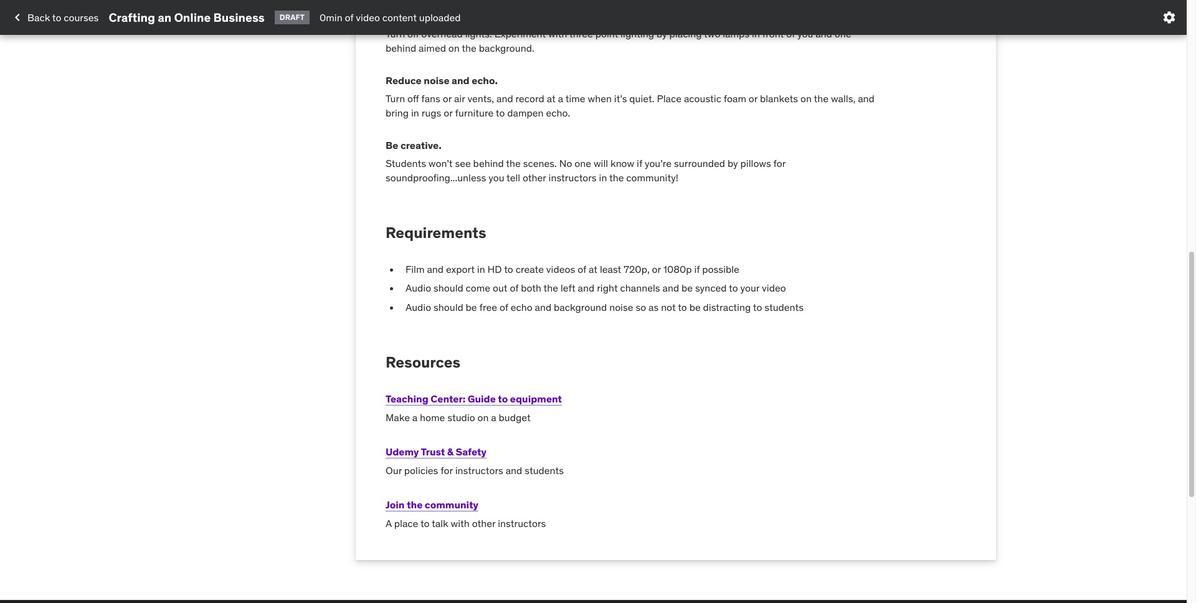 Task type: vqa. For each thing, say whether or not it's contained in the screenshot.
Turn
yes



Task type: describe. For each thing, give the bounding box(es) containing it.
audio for audio should come out of both the left and right channels and be synced to your video
[[406, 282, 431, 294]]

point
[[596, 28, 618, 40]]

the right join
[[407, 498, 423, 511]]

background
[[554, 301, 607, 313]]

your inside light the scene and your face. turn off overhead lights. experiment with three point lighting by placing two lamps in front of you and one behind aimed on the background.
[[481, 10, 502, 22]]

not
[[661, 301, 676, 313]]

and right front
[[816, 28, 832, 40]]

aimed
[[419, 42, 446, 54]]

students
[[386, 157, 426, 170]]

vents,
[[468, 92, 494, 105]]

back to courses
[[27, 11, 99, 24]]

light the scene and your face. turn off overhead lights. experiment with three point lighting by placing two lamps in front of you and one behind aimed on the background.
[[386, 10, 852, 54]]

soundproofing...unless
[[386, 171, 486, 184]]

it's
[[614, 92, 627, 105]]

one inside light the scene and your face. turn off overhead lights. experiment with three point lighting by placing two lamps in front of you and one behind aimed on the background.
[[835, 28, 852, 40]]

to right not
[[678, 301, 687, 313]]

behind inside be creative. students won't see behind the scenes. no one will know if you're surrounded by pillows for soundproofing...unless you tell other instructors in the community!
[[473, 157, 504, 170]]

1080p
[[663, 263, 692, 275]]

on inside light the scene and your face. turn off overhead lights. experiment with three point lighting by placing two lamps in front of you and one behind aimed on the background.
[[449, 42, 460, 54]]

or left air
[[443, 92, 452, 105]]

draft
[[280, 12, 305, 22]]

you're
[[645, 157, 672, 170]]

when
[[588, 92, 612, 105]]

pillows
[[741, 157, 771, 170]]

in inside light the scene and your face. turn off overhead lights. experiment with three point lighting by placing two lamps in front of you and one behind aimed on the background.
[[752, 28, 760, 40]]

and right left
[[578, 282, 595, 294]]

possible
[[702, 263, 740, 275]]

film and export in hd to create videos of at least 720p, or 1080p if possible
[[406, 263, 740, 275]]

the down know
[[609, 171, 624, 184]]

know
[[611, 157, 634, 170]]

and right the film
[[427, 263, 444, 275]]

2 vertical spatial on
[[478, 411, 489, 424]]

an
[[158, 10, 171, 25]]

left
[[561, 282, 576, 294]]

background.
[[479, 42, 534, 54]]

experiment
[[495, 28, 546, 40]]

reduce
[[386, 74, 422, 87]]

udemy trust & safety link
[[386, 445, 487, 458]]

instructors inside be creative. students won't see behind the scenes. no one will know if you're surrounded by pillows for soundproofing...unless you tell other instructors in the community!
[[549, 171, 597, 184]]

content
[[382, 11, 417, 24]]

lights.
[[465, 28, 492, 40]]

at inside reduce noise and echo. turn off fans or air vents, and record at a time when it's quiet. place acoustic foam or blankets on the walls, and bring in rugs or furniture to dampen echo.
[[547, 92, 556, 105]]

courses
[[64, 11, 99, 24]]

fans
[[421, 92, 440, 105]]

right
[[597, 282, 618, 294]]

0min
[[320, 11, 343, 24]]

come
[[466, 282, 491, 294]]

turn inside light the scene and your face. turn off overhead lights. experiment with three point lighting by placing two lamps in front of you and one behind aimed on the background.
[[386, 28, 405, 40]]

and up not
[[663, 282, 679, 294]]

medium image
[[10, 10, 25, 25]]

bring
[[386, 106, 409, 119]]

scenes.
[[523, 157, 557, 170]]

course settings image
[[1162, 10, 1177, 25]]

lighting
[[621, 28, 654, 40]]

udemy
[[386, 445, 419, 458]]

studio
[[448, 411, 475, 424]]

should for come
[[434, 282, 463, 294]]

1 horizontal spatial echo.
[[546, 106, 570, 119]]

won't
[[429, 157, 453, 170]]

0 horizontal spatial other
[[472, 517, 496, 530]]

0 horizontal spatial a
[[412, 411, 418, 424]]

should for be
[[434, 301, 463, 313]]

and down budget
[[506, 464, 522, 477]]

and up air
[[452, 74, 470, 87]]

air
[[454, 92, 465, 105]]

light
[[386, 10, 410, 22]]

resources
[[386, 353, 461, 372]]

talk
[[432, 517, 448, 530]]

budget
[[499, 411, 531, 424]]

audio for audio should be free of echo and background noise so as not to be distracting to students
[[406, 301, 431, 313]]

on inside reduce noise and echo. turn off fans or air vents, and record at a time when it's quiet. place acoustic foam or blankets on the walls, and bring in rugs or furniture to dampen echo.
[[801, 92, 812, 105]]

guide
[[468, 393, 496, 405]]

lamps
[[723, 28, 750, 40]]

see
[[455, 157, 471, 170]]

one inside be creative. students won't see behind the scenes. no one will know if you're surrounded by pillows for soundproofing...unless you tell other instructors in the community!
[[575, 157, 591, 170]]

record
[[516, 92, 545, 105]]

online
[[174, 10, 211, 25]]

distracting
[[703, 301, 751, 313]]

teaching center: guide to equipment link
[[386, 393, 562, 405]]

with inside light the scene and your face. turn off overhead lights. experiment with three point lighting by placing two lamps in front of you and one behind aimed on the background.
[[548, 28, 567, 40]]

overhead
[[421, 28, 463, 40]]

create
[[516, 263, 544, 275]]

1 horizontal spatial a
[[491, 411, 496, 424]]

1 vertical spatial students
[[525, 464, 564, 477]]

furniture
[[455, 106, 494, 119]]

safety
[[456, 445, 487, 458]]

blankets
[[760, 92, 798, 105]]

no
[[559, 157, 572, 170]]

scene
[[430, 10, 459, 22]]

to right the "hd" at the left of the page
[[504, 263, 513, 275]]

back to courses link
[[10, 7, 99, 28]]

by for pillows
[[728, 157, 738, 170]]

the left left
[[544, 282, 558, 294]]

center:
[[431, 393, 466, 405]]

udemy trust & safety
[[386, 445, 487, 458]]

equipment
[[510, 393, 562, 405]]

teaching
[[386, 393, 429, 405]]

uploaded
[[419, 11, 461, 24]]

of right 0min
[[345, 11, 354, 24]]

to up distracting
[[729, 282, 738, 294]]

creative.
[[401, 139, 442, 152]]

three
[[570, 28, 593, 40]]

trust
[[421, 445, 445, 458]]

2 vertical spatial instructors
[[498, 517, 546, 530]]

to inside reduce noise and echo. turn off fans or air vents, and record at a time when it's quiet. place acoustic foam or blankets on the walls, and bring in rugs or furniture to dampen echo.
[[496, 106, 505, 119]]

our
[[386, 464, 402, 477]]

1 vertical spatial for
[[441, 464, 453, 477]]

two
[[704, 28, 721, 40]]

channels
[[620, 282, 660, 294]]

audio should come out of both the left and right channels and be synced to your video
[[406, 282, 786, 294]]

be left 'free'
[[466, 301, 477, 313]]

of right videos on the top left of the page
[[578, 263, 586, 275]]



Task type: locate. For each thing, give the bounding box(es) containing it.
of right 'free'
[[500, 301, 508, 313]]

other inside be creative. students won't see behind the scenes. no one will know if you're surrounded by pillows for soundproofing...unless you tell other instructors in the community!
[[523, 171, 546, 184]]

off inside light the scene and your face. turn off overhead lights. experiment with three point lighting by placing two lamps in front of you and one behind aimed on the background.
[[408, 28, 419, 40]]

a
[[386, 517, 392, 530]]

0 horizontal spatial you
[[489, 171, 504, 184]]

0 vertical spatial should
[[434, 282, 463, 294]]

0 vertical spatial echo.
[[472, 74, 498, 87]]

or right 720p,
[[652, 263, 661, 275]]

0 vertical spatial if
[[637, 157, 642, 170]]

2 audio from the top
[[406, 301, 431, 313]]

be creative. students won't see behind the scenes. no one will know if you're surrounded by pillows for soundproofing...unless you tell other instructors in the community!
[[386, 139, 786, 184]]

by
[[657, 28, 667, 40], [728, 157, 738, 170]]

0 horizontal spatial if
[[637, 157, 642, 170]]

one
[[835, 28, 852, 40], [575, 157, 591, 170]]

free
[[480, 301, 497, 313]]

audio should be free of echo and background noise so as not to be distracting to students
[[406, 301, 804, 313]]

videos
[[546, 263, 575, 275]]

with right talk
[[451, 517, 470, 530]]

1 vertical spatial if
[[694, 263, 700, 275]]

1 horizontal spatial with
[[548, 28, 567, 40]]

join
[[386, 498, 405, 511]]

behind down content
[[386, 42, 416, 54]]

place
[[657, 92, 682, 105]]

to left dampen
[[496, 106, 505, 119]]

1 vertical spatial with
[[451, 517, 470, 530]]

turn down content
[[386, 28, 405, 40]]

0 vertical spatial on
[[449, 42, 460, 54]]

0 vertical spatial you
[[798, 28, 813, 40]]

quiet.
[[630, 92, 655, 105]]

in down will
[[599, 171, 607, 184]]

1 vertical spatial at
[[589, 263, 598, 275]]

0 horizontal spatial one
[[575, 157, 591, 170]]

the left walls,
[[814, 92, 829, 105]]

0 horizontal spatial for
[[441, 464, 453, 477]]

for down &
[[441, 464, 453, 477]]

students right distracting
[[765, 301, 804, 313]]

1 horizontal spatial you
[[798, 28, 813, 40]]

1 vertical spatial by
[[728, 157, 738, 170]]

as
[[649, 301, 659, 313]]

students down budget
[[525, 464, 564, 477]]

you right front
[[798, 28, 813, 40]]

1 vertical spatial other
[[472, 517, 496, 530]]

you inside light the scene and your face. turn off overhead lights. experiment with three point lighting by placing two lamps in front of you and one behind aimed on the background.
[[798, 28, 813, 40]]

1 vertical spatial your
[[741, 282, 760, 294]]

a inside reduce noise and echo. turn off fans or air vents, and record at a time when it's quiet. place acoustic foam or blankets on the walls, and bring in rugs or furniture to dampen echo.
[[558, 92, 563, 105]]

behind right see
[[473, 157, 504, 170]]

noise inside reduce noise and echo. turn off fans or air vents, and record at a time when it's quiet. place acoustic foam or blankets on the walls, and bring in rugs or furniture to dampen echo.
[[424, 74, 450, 87]]

0 horizontal spatial by
[[657, 28, 667, 40]]

on
[[449, 42, 460, 54], [801, 92, 812, 105], [478, 411, 489, 424]]

hd
[[488, 263, 502, 275]]

requirements
[[386, 223, 486, 243]]

a place to talk with other instructors
[[386, 517, 546, 530]]

other
[[523, 171, 546, 184], [472, 517, 496, 530]]

synced
[[695, 282, 727, 294]]

turn inside reduce noise and echo. turn off fans or air vents, and record at a time when it's quiet. place acoustic foam or blankets on the walls, and bring in rugs or furniture to dampen echo.
[[386, 92, 405, 105]]

you left tell
[[489, 171, 504, 184]]

for inside be creative. students won't see behind the scenes. no one will know if you're surrounded by pillows for soundproofing...unless you tell other instructors in the community!
[[774, 157, 786, 170]]

be down synced at the top of page
[[690, 301, 701, 313]]

community!
[[626, 171, 679, 184]]

1 audio from the top
[[406, 282, 431, 294]]

students
[[765, 301, 804, 313], [525, 464, 564, 477]]

noise up "fans"
[[424, 74, 450, 87]]

0 horizontal spatial behind
[[386, 42, 416, 54]]

0 vertical spatial for
[[774, 157, 786, 170]]

in inside be creative. students won't see behind the scenes. no one will know if you're surrounded by pillows for soundproofing...unless you tell other instructors in the community!
[[599, 171, 607, 184]]

in inside reduce noise and echo. turn off fans or air vents, and record at a time when it's quiet. place acoustic foam or blankets on the walls, and bring in rugs or furniture to dampen echo.
[[411, 106, 419, 119]]

off down content
[[408, 28, 419, 40]]

or right rugs
[[444, 106, 453, 119]]

dampen
[[507, 106, 544, 119]]

you inside be creative. students won't see behind the scenes. no one will know if you're surrounded by pillows for soundproofing...unless you tell other instructors in the community!
[[489, 171, 504, 184]]

for
[[774, 157, 786, 170], [441, 464, 453, 477]]

0 vertical spatial audio
[[406, 282, 431, 294]]

the down lights.
[[462, 42, 477, 54]]

and right walls,
[[858, 92, 875, 105]]

be
[[386, 139, 398, 152]]

echo
[[511, 301, 533, 313]]

in left front
[[752, 28, 760, 40]]

back
[[27, 11, 50, 24]]

1 vertical spatial behind
[[473, 157, 504, 170]]

1 vertical spatial audio
[[406, 301, 431, 313]]

1 horizontal spatial one
[[835, 28, 852, 40]]

front
[[763, 28, 784, 40]]

surrounded
[[674, 157, 725, 170]]

to right back
[[52, 11, 61, 24]]

0min of video content uploaded
[[320, 11, 461, 24]]

2 horizontal spatial a
[[558, 92, 563, 105]]

1 should from the top
[[434, 282, 463, 294]]

acoustic
[[684, 92, 722, 105]]

a left budget
[[491, 411, 496, 424]]

2 off from the top
[[408, 92, 419, 105]]

0 vertical spatial one
[[835, 28, 852, 40]]

0 vertical spatial your
[[481, 10, 502, 22]]

off left "fans"
[[408, 92, 419, 105]]

0 horizontal spatial video
[[356, 11, 380, 24]]

at
[[547, 92, 556, 105], [589, 263, 598, 275]]

0 vertical spatial off
[[408, 28, 419, 40]]

1 vertical spatial one
[[575, 157, 591, 170]]

the up tell
[[506, 157, 521, 170]]

least
[[600, 263, 622, 275]]

place
[[394, 517, 418, 530]]

echo.
[[472, 74, 498, 87], [546, 106, 570, 119]]

0 vertical spatial turn
[[386, 28, 405, 40]]

make
[[386, 411, 410, 424]]

of right front
[[787, 28, 795, 40]]

by left the placing
[[657, 28, 667, 40]]

the inside reduce noise and echo. turn off fans or air vents, and record at a time when it's quiet. place acoustic foam or blankets on the walls, and bring in rugs or furniture to dampen echo.
[[814, 92, 829, 105]]

0 horizontal spatial with
[[451, 517, 470, 530]]

1 horizontal spatial your
[[741, 282, 760, 294]]

1 turn from the top
[[386, 28, 405, 40]]

0 horizontal spatial your
[[481, 10, 502, 22]]

in left rugs
[[411, 106, 419, 119]]

foam
[[724, 92, 747, 105]]

echo. up vents,
[[472, 74, 498, 87]]

noise
[[424, 74, 450, 87], [610, 301, 633, 313]]

be down 1080p
[[682, 282, 693, 294]]

1 vertical spatial should
[[434, 301, 463, 313]]

in left the "hd" at the left of the page
[[477, 263, 485, 275]]

1 vertical spatial on
[[801, 92, 812, 105]]

off inside reduce noise and echo. turn off fans or air vents, and record at a time when it's quiet. place acoustic foam or blankets on the walls, and bring in rugs or furniture to dampen echo.
[[408, 92, 419, 105]]

of right out
[[510, 282, 519, 294]]

0 vertical spatial with
[[548, 28, 567, 40]]

turn up bring
[[386, 92, 405, 105]]

1 vertical spatial off
[[408, 92, 419, 105]]

1 horizontal spatial at
[[589, 263, 598, 275]]

of
[[345, 11, 354, 24], [787, 28, 795, 40], [578, 263, 586, 275], [510, 282, 519, 294], [500, 301, 508, 313]]

to left talk
[[421, 517, 430, 530]]

and right vents,
[[497, 92, 513, 105]]

teaching center: guide to equipment
[[386, 393, 562, 405]]

placing
[[670, 28, 702, 40]]

1 off from the top
[[408, 28, 419, 40]]

2 horizontal spatial on
[[801, 92, 812, 105]]

crafting
[[109, 10, 155, 25]]

audio
[[406, 282, 431, 294], [406, 301, 431, 313]]

by left pillows
[[728, 157, 738, 170]]

crafting an online business
[[109, 10, 265, 25]]

reduce noise and echo. turn off fans or air vents, and record at a time when it's quiet. place acoustic foam or blankets on the walls, and bring in rugs or furniture to dampen echo.
[[386, 74, 875, 119]]

on down overhead
[[449, 42, 460, 54]]

1 horizontal spatial on
[[478, 411, 489, 424]]

1 horizontal spatial students
[[765, 301, 804, 313]]

both
[[521, 282, 542, 294]]

or
[[443, 92, 452, 105], [749, 92, 758, 105], [444, 106, 453, 119], [652, 263, 661, 275]]

your up distracting
[[741, 282, 760, 294]]

behind inside light the scene and your face. turn off overhead lights. experiment with three point lighting by placing two lamps in front of you and one behind aimed on the background.
[[386, 42, 416, 54]]

1 vertical spatial you
[[489, 171, 504, 184]]

0 vertical spatial at
[[547, 92, 556, 105]]

1 vertical spatial turn
[[386, 92, 405, 105]]

rugs
[[422, 106, 441, 119]]

the right light at the top left
[[412, 10, 428, 22]]

0 vertical spatial instructors
[[549, 171, 597, 184]]

our policies for instructors and students
[[386, 464, 564, 477]]

your up lights.
[[481, 10, 502, 22]]

off
[[408, 28, 419, 40], [408, 92, 419, 105]]

tell
[[507, 171, 520, 184]]

export
[[446, 263, 475, 275]]

720p,
[[624, 263, 650, 275]]

1 horizontal spatial behind
[[473, 157, 504, 170]]

on right blankets
[[801, 92, 812, 105]]

to right distracting
[[753, 301, 762, 313]]

if
[[637, 157, 642, 170], [694, 263, 700, 275]]

a right make
[[412, 411, 418, 424]]

by for placing
[[657, 28, 667, 40]]

other down 'community'
[[472, 517, 496, 530]]

1 vertical spatial instructors
[[455, 464, 503, 477]]

or right foam
[[749, 92, 758, 105]]

other down scenes.
[[523, 171, 546, 184]]

1 vertical spatial video
[[762, 282, 786, 294]]

at right record
[[547, 92, 556, 105]]

1 vertical spatial noise
[[610, 301, 633, 313]]

by inside light the scene and your face. turn off overhead lights. experiment with three point lighting by placing two lamps in front of you and one behind aimed on the background.
[[657, 28, 667, 40]]

at left least
[[589, 263, 598, 275]]

on down guide
[[478, 411, 489, 424]]

with left three at the left of the page
[[548, 28, 567, 40]]

0 vertical spatial behind
[[386, 42, 416, 54]]

and up lights.
[[461, 10, 479, 22]]

0 vertical spatial noise
[[424, 74, 450, 87]]

0 horizontal spatial noise
[[424, 74, 450, 87]]

should
[[434, 282, 463, 294], [434, 301, 463, 313]]

0 vertical spatial students
[[765, 301, 804, 313]]

0 horizontal spatial at
[[547, 92, 556, 105]]

noise left so
[[610, 301, 633, 313]]

by inside be creative. students won't see behind the scenes. no one will know if you're surrounded by pillows for soundproofing...unless you tell other instructors in the community!
[[728, 157, 738, 170]]

0 horizontal spatial on
[[449, 42, 460, 54]]

of inside light the scene and your face. turn off overhead lights. experiment with three point lighting by placing two lamps in front of you and one behind aimed on the background.
[[787, 28, 795, 40]]

echo. down time
[[546, 106, 570, 119]]

and
[[461, 10, 479, 22], [816, 28, 832, 40], [452, 74, 470, 87], [497, 92, 513, 105], [858, 92, 875, 105], [427, 263, 444, 275], [578, 282, 595, 294], [663, 282, 679, 294], [535, 301, 552, 313], [506, 464, 522, 477]]

in
[[752, 28, 760, 40], [411, 106, 419, 119], [599, 171, 607, 184], [477, 263, 485, 275]]

0 horizontal spatial students
[[525, 464, 564, 477]]

to right guide
[[498, 393, 508, 405]]

1 horizontal spatial by
[[728, 157, 738, 170]]

1 horizontal spatial other
[[523, 171, 546, 184]]

1 horizontal spatial video
[[762, 282, 786, 294]]

if right 1080p
[[694, 263, 700, 275]]

business
[[213, 10, 265, 25]]

0 vertical spatial by
[[657, 28, 667, 40]]

2 turn from the top
[[386, 92, 405, 105]]

1 horizontal spatial noise
[[610, 301, 633, 313]]

0 vertical spatial video
[[356, 11, 380, 24]]

if inside be creative. students won't see behind the scenes. no one will know if you're surrounded by pillows for soundproofing...unless you tell other instructors in the community!
[[637, 157, 642, 170]]

0 vertical spatial other
[[523, 171, 546, 184]]

and right "echo"
[[535, 301, 552, 313]]

2 should from the top
[[434, 301, 463, 313]]

join the community link
[[386, 498, 479, 511]]

1 horizontal spatial if
[[694, 263, 700, 275]]

home
[[420, 411, 445, 424]]

join the community
[[386, 498, 479, 511]]

community
[[425, 498, 479, 511]]

a left time
[[558, 92, 563, 105]]

for right pillows
[[774, 157, 786, 170]]

film
[[406, 263, 425, 275]]

so
[[636, 301, 646, 313]]

behind
[[386, 42, 416, 54], [473, 157, 504, 170]]

1 horizontal spatial for
[[774, 157, 786, 170]]

0 horizontal spatial echo.
[[472, 74, 498, 87]]

make a home studio on a budget
[[386, 411, 531, 424]]

1 vertical spatial echo.
[[546, 106, 570, 119]]

if right know
[[637, 157, 642, 170]]



